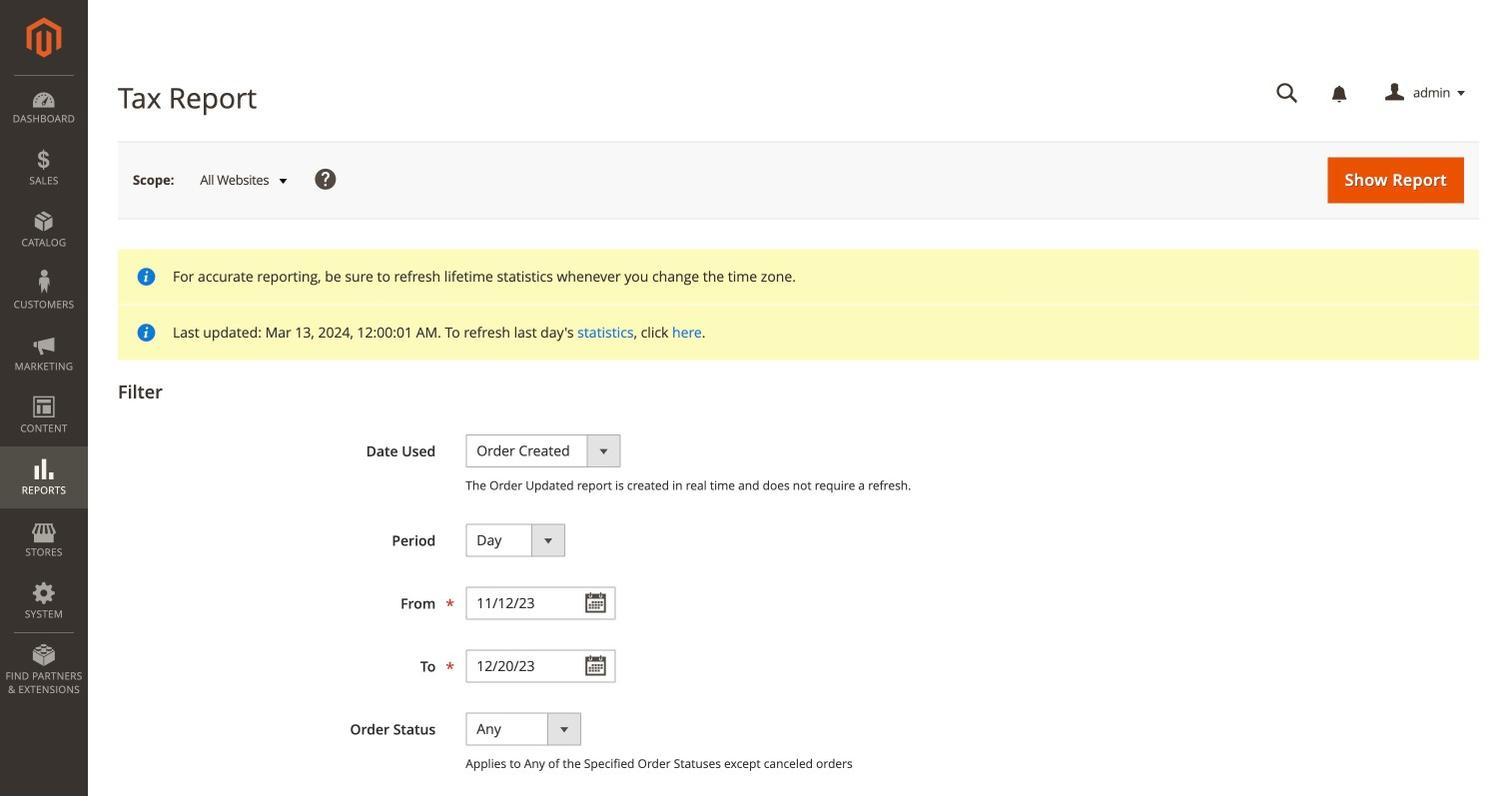 Task type: vqa. For each thing, say whether or not it's contained in the screenshot.
text field
yes



Task type: describe. For each thing, give the bounding box(es) containing it.
magento admin panel image
[[26, 17, 61, 58]]



Task type: locate. For each thing, give the bounding box(es) containing it.
None text field
[[466, 587, 616, 620]]

None text field
[[1263, 76, 1313, 111], [466, 650, 616, 683], [1263, 76, 1313, 111], [466, 650, 616, 683]]

menu bar
[[0, 75, 88, 707]]



